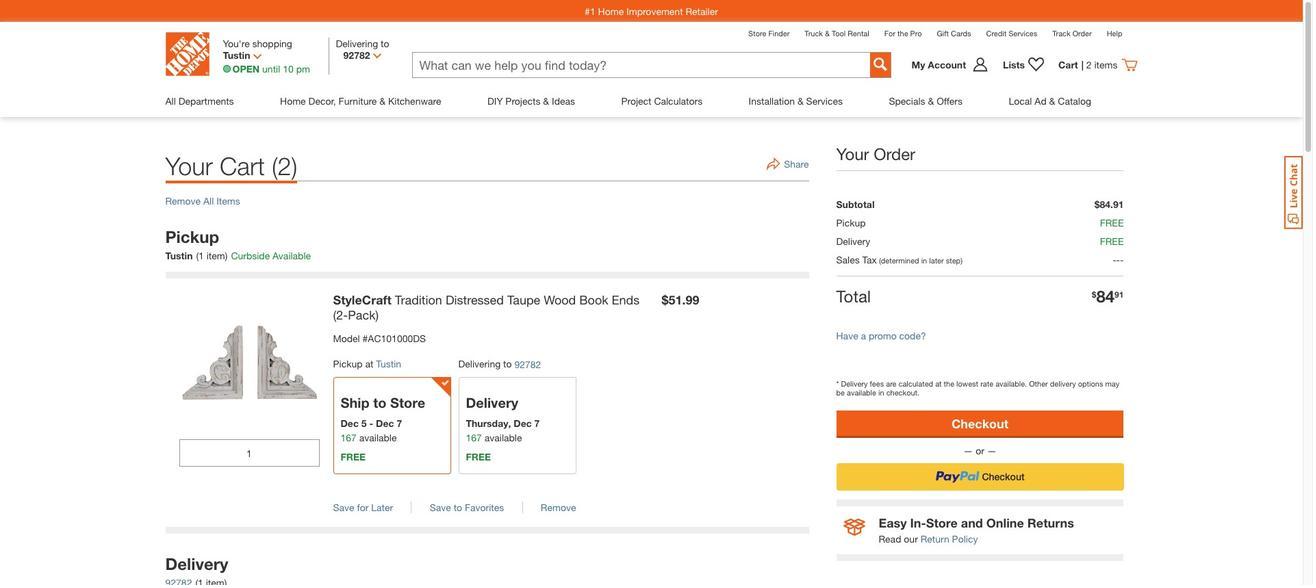 Task type: locate. For each thing, give the bounding box(es) containing it.
pickup up "1"
[[165, 227, 219, 247]]

1 horizontal spatial at
[[936, 379, 942, 388]]

0 horizontal spatial 92782
[[343, 49, 370, 61]]

ac101000ds
[[368, 333, 426, 344]]

available inside * delivery fees are calculated at the lowest rate available. other delivery options may be available in checkout.
[[847, 388, 877, 397]]

delivering left 92782 link
[[458, 358, 501, 370]]

0 horizontal spatial delivering
[[336, 38, 378, 49]]

0 horizontal spatial your
[[165, 151, 213, 181]]

delivering up furniture on the left of the page
[[336, 38, 378, 49]]

1 vertical spatial tustin
[[165, 250, 193, 262]]

$ 84 91
[[1092, 287, 1124, 306]]

92782 up dec 7
[[515, 359, 541, 370]]

92782 link
[[515, 359, 541, 370]]

— left or on the right
[[964, 445, 973, 457]]

pickup for $84.91
[[836, 217, 866, 229]]

0 horizontal spatial remove
[[165, 195, 201, 207]]

2 vertical spatial tustin
[[376, 358, 401, 370]]

are
[[886, 379, 897, 388]]

0 vertical spatial tustin
[[223, 49, 250, 61]]

dec left 7
[[376, 418, 394, 429]]

to for favorites
[[454, 502, 462, 514]]

) for item
[[225, 250, 228, 262]]

available down 5
[[359, 432, 397, 444]]

0 vertical spatial services
[[1009, 29, 1038, 38]]

to left favorites
[[454, 502, 462, 514]]

services right credit
[[1009, 29, 1038, 38]]

pickup at tustin
[[333, 358, 401, 370]]

dec left 5
[[341, 418, 359, 429]]

in-
[[910, 516, 926, 531]]

home right #1
[[598, 5, 624, 17]]

kitchenware
[[388, 95, 441, 107]]

the right "for"
[[898, 29, 908, 38]]

1 vertical spatial home
[[280, 95, 306, 107]]

) for 2
[[291, 151, 297, 181]]

167
[[341, 432, 357, 444], [466, 432, 482, 444]]

0 vertical spatial order
[[1073, 29, 1092, 38]]

finder
[[769, 29, 790, 38]]

1 vertical spatial delivering
[[458, 358, 501, 370]]

installation & services link
[[749, 85, 843, 117]]

10
[[283, 63, 294, 75]]

2 — from the left
[[987, 445, 997, 457]]

5
[[361, 418, 367, 429]]

1 save from the left
[[333, 502, 354, 514]]

in
[[922, 256, 927, 265], [879, 388, 884, 397]]

all left departments
[[165, 95, 176, 107]]

2 horizontal spatial pickup
[[836, 217, 866, 229]]

remove
[[165, 195, 201, 207], [541, 502, 576, 514]]

0 vertical spatial (
[[272, 151, 278, 181]]

to left 92782 link
[[503, 358, 512, 370]]

available down thursday,
[[485, 432, 522, 444]]

0 horizontal spatial available
[[359, 432, 397, 444]]

1 vertical spatial 2
[[278, 151, 291, 181]]

the inside * delivery fees are calculated at the lowest rate available. other delivery options may be available in checkout.
[[944, 379, 955, 388]]

store left finder
[[749, 29, 767, 38]]

share link
[[784, 158, 809, 170]]

ends
[[612, 292, 640, 307]]

0 vertical spatial remove
[[165, 195, 201, 207]]

the
[[898, 29, 908, 38], [944, 379, 955, 388]]

1 horizontal spatial cart
[[1059, 59, 1078, 71]]

free down $84.91
[[1100, 217, 1124, 229]]

—
[[964, 445, 973, 457], [987, 445, 997, 457]]

save left 'for'
[[333, 502, 354, 514]]

0 horizontal spatial )
[[225, 250, 228, 262]]

all departments
[[165, 95, 234, 107]]

remove for remove all items
[[165, 195, 201, 207]]

catalog
[[1058, 95, 1092, 107]]

sales tax (determined in later step)
[[836, 254, 963, 266]]

my
[[912, 59, 925, 71]]

0 horizontal spatial the
[[898, 29, 908, 38]]

cart up the items
[[220, 151, 265, 181]]

promo
[[869, 330, 897, 342]]

track
[[1053, 29, 1071, 38]]

1 vertical spatial remove
[[541, 502, 576, 514]]

your for your order
[[836, 144, 869, 164]]

in left are
[[879, 388, 884, 397]]

(
[[272, 151, 278, 181], [196, 250, 199, 262]]

store finder
[[749, 29, 790, 38]]

save left favorites
[[430, 502, 451, 514]]

0 horizontal spatial store
[[390, 395, 425, 411]]

1 vertical spatial (
[[196, 250, 199, 262]]

tradition distressed taupe wood book ends (2-pack)
[[333, 292, 640, 323]]

1 horizontal spatial save
[[430, 502, 451, 514]]

to inside delivering to 92782
[[503, 358, 512, 370]]

all
[[165, 95, 176, 107], [203, 195, 214, 207]]

return
[[921, 533, 950, 545]]

remove for remove link
[[541, 502, 576, 514]]

1 horizontal spatial remove
[[541, 502, 576, 514]]

delivering to
[[336, 38, 389, 49]]

fees
[[870, 379, 884, 388]]

to up home decor, furniture & kitchenware link
[[381, 38, 389, 49]]

1 vertical spatial store
[[390, 395, 425, 411]]

None text field
[[413, 52, 870, 77]]

to inside ship to store dec 5 - dec 7 167 available
[[373, 395, 387, 411]]

cart
[[1059, 59, 1078, 71], [220, 151, 265, 181]]

at right the calculated
[[936, 379, 942, 388]]

your for your cart ( 2 )
[[165, 151, 213, 181]]

help link
[[1107, 29, 1123, 38]]

2 167 from the left
[[466, 432, 482, 444]]

my account
[[912, 59, 966, 71]]

1 horizontal spatial —
[[987, 445, 997, 457]]

0 horizontal spatial in
[[879, 388, 884, 397]]

store finder link
[[749, 29, 790, 38]]

ship to store dec 5 - dec 7 167 available
[[341, 395, 425, 444]]

None field
[[179, 440, 319, 467]]

home decor, furniture & kitchenware link
[[280, 85, 441, 117]]

& left tool
[[825, 29, 830, 38]]

1 vertical spatial )
[[225, 250, 228, 262]]

free down 5
[[341, 451, 366, 463]]

order down specials
[[874, 144, 916, 164]]

0 horizontal spatial (
[[196, 250, 199, 262]]

- inside ship to store dec 5 - dec 7 167 available
[[369, 418, 373, 429]]

for
[[357, 502, 369, 514]]

to for store
[[373, 395, 387, 411]]

store
[[749, 29, 767, 38], [390, 395, 425, 411], [926, 516, 958, 531]]

book
[[579, 292, 608, 307]]

store inside ship to store dec 5 - dec 7 167 available
[[390, 395, 425, 411]]

later
[[929, 256, 944, 265]]

& left offers
[[928, 95, 934, 107]]

1 horizontal spatial dec
[[376, 418, 394, 429]]

2 horizontal spatial tustin
[[376, 358, 401, 370]]

1 vertical spatial services
[[806, 95, 843, 107]]

store inside easy in-store and online returns read our return policy
[[926, 516, 958, 531]]

home
[[598, 5, 624, 17], [280, 95, 306, 107]]

gift
[[937, 29, 949, 38]]

delivering inside delivering to 92782
[[458, 358, 501, 370]]

pickup down model
[[333, 358, 363, 370]]

furniture
[[339, 95, 377, 107]]

1 horizontal spatial delivering
[[458, 358, 501, 370]]

167 inside delivery thursday, dec 7 167 available
[[466, 432, 482, 444]]

your
[[836, 144, 869, 164], [165, 151, 213, 181]]

tustin down ac101000ds
[[376, 358, 401, 370]]

— right or on the right
[[987, 445, 997, 457]]

0 vertical spatial cart
[[1059, 59, 1078, 71]]

2 vertical spatial store
[[926, 516, 958, 531]]

2
[[1087, 59, 1092, 71], [278, 151, 291, 181]]

2 save from the left
[[430, 502, 451, 514]]

store up return
[[926, 516, 958, 531]]

order for track order
[[1073, 29, 1092, 38]]

store up 7
[[390, 395, 425, 411]]

0 vertical spatial store
[[749, 29, 767, 38]]

0 vertical spatial delivering
[[336, 38, 378, 49]]

#1 home improvement retailer
[[585, 5, 718, 17]]

available right be
[[847, 388, 877, 397]]

0 horizontal spatial services
[[806, 95, 843, 107]]

for the pro
[[885, 29, 922, 38]]

2 horizontal spatial store
[[926, 516, 958, 531]]

1 vertical spatial the
[[944, 379, 955, 388]]

2 horizontal spatial available
[[847, 388, 877, 397]]

remove link
[[541, 502, 576, 514]]

you're shopping
[[223, 38, 292, 49]]

truck
[[805, 29, 823, 38]]

save to favorites link
[[430, 502, 504, 514]]

at left 'tustin' button
[[365, 358, 373, 370]]

1 vertical spatial cart
[[220, 151, 265, 181]]

1 horizontal spatial the
[[944, 379, 955, 388]]

your up subtotal
[[836, 144, 869, 164]]

0 horizontal spatial dec
[[341, 418, 359, 429]]

delivery inside delivery thursday, dec 7 167 available
[[466, 395, 519, 411]]

92782 up furniture on the left of the page
[[343, 49, 370, 61]]

checkout button
[[836, 411, 1124, 436]]

improvement
[[627, 5, 683, 17]]

1 horizontal spatial all
[[203, 195, 214, 207]]

code?
[[900, 330, 926, 342]]

remove all items link
[[165, 195, 240, 207]]

0 horizontal spatial tustin
[[165, 250, 193, 262]]

0 vertical spatial in
[[922, 256, 927, 265]]

1 horizontal spatial 2
[[1087, 59, 1092, 71]]

tradition distressed taupe wood book ends (2-pack) image
[[179, 292, 319, 433]]

order right track
[[1073, 29, 1092, 38]]

home decor, furniture & kitchenware
[[280, 95, 441, 107]]

1 vertical spatial 92782
[[515, 359, 541, 370]]

0 vertical spatial 92782
[[343, 49, 370, 61]]

1 horizontal spatial 167
[[466, 432, 482, 444]]

store for easy
[[926, 516, 958, 531]]

1 167 from the left
[[341, 432, 357, 444]]

step)
[[946, 256, 963, 265]]

your cart ( 2 )
[[165, 151, 297, 181]]

tustin up open
[[223, 49, 250, 61]]

1 horizontal spatial your
[[836, 144, 869, 164]]

credit services
[[986, 29, 1038, 38]]

delivering for delivering to 92782
[[458, 358, 501, 370]]

open
[[232, 63, 260, 75]]

167 down ship
[[341, 432, 357, 444]]

home left decor,
[[280, 95, 306, 107]]

a
[[861, 330, 866, 342]]

0 vertical spatial )
[[291, 151, 297, 181]]

share
[[784, 158, 809, 170]]

— or —
[[964, 445, 997, 457]]

pickup
[[836, 217, 866, 229], [165, 227, 219, 247], [333, 358, 363, 370]]

1 vertical spatial in
[[879, 388, 884, 397]]

84
[[1097, 287, 1115, 306]]

to right ship
[[373, 395, 387, 411]]

0 horizontal spatial —
[[964, 445, 973, 457]]

)
[[291, 151, 297, 181], [225, 250, 228, 262]]

project calculators link
[[621, 85, 703, 117]]

total
[[836, 287, 871, 306]]

at
[[365, 358, 373, 370], [936, 379, 942, 388]]

None text field
[[413, 52, 870, 77]]

local
[[1009, 95, 1032, 107]]

1 vertical spatial order
[[874, 144, 916, 164]]

checkout.
[[887, 388, 920, 397]]

gift cards link
[[937, 29, 971, 38]]

1 horizontal spatial order
[[1073, 29, 1092, 38]]

calculators
[[654, 95, 703, 107]]

0 vertical spatial home
[[598, 5, 624, 17]]

1 horizontal spatial tustin
[[223, 49, 250, 61]]

1 horizontal spatial (
[[272, 151, 278, 181]]

1 horizontal spatial in
[[922, 256, 927, 265]]

1 horizontal spatial available
[[485, 432, 522, 444]]

save
[[333, 502, 354, 514], [430, 502, 451, 514]]

local ad & catalog
[[1009, 95, 1092, 107]]

delivery
[[836, 236, 871, 247], [841, 379, 868, 388], [466, 395, 519, 411], [165, 555, 228, 574]]

help
[[1107, 29, 1123, 38]]

project calculators
[[621, 95, 703, 107]]

tustin left "1"
[[165, 250, 193, 262]]

0 vertical spatial all
[[165, 95, 176, 107]]

the left lowest
[[944, 379, 955, 388]]

cart down the track order link
[[1059, 59, 1078, 71]]

(2-
[[333, 307, 348, 323]]

0 horizontal spatial at
[[365, 358, 373, 370]]

pickup down subtotal
[[836, 217, 866, 229]]

free
[[1100, 217, 1124, 229], [1100, 236, 1124, 247], [341, 451, 366, 463], [466, 451, 491, 463]]

all left the items
[[203, 195, 214, 207]]

services right installation
[[806, 95, 843, 107]]

items
[[1095, 59, 1118, 71]]

local ad & catalog link
[[1009, 85, 1092, 117]]

0 horizontal spatial 167
[[341, 432, 357, 444]]

available inside ship to store dec 5 - dec 7 167 available
[[359, 432, 397, 444]]

1 horizontal spatial )
[[291, 151, 297, 181]]

item
[[207, 250, 225, 262]]

0 horizontal spatial order
[[874, 144, 916, 164]]

0 horizontal spatial pickup
[[165, 227, 219, 247]]

your up the remove all items
[[165, 151, 213, 181]]

& right furniture on the left of the page
[[380, 95, 386, 107]]

0 horizontal spatial save
[[333, 502, 354, 514]]

truck & tool rental link
[[805, 29, 869, 38]]

1 horizontal spatial 92782
[[515, 359, 541, 370]]

167 down thursday,
[[466, 432, 482, 444]]

in left later
[[922, 256, 927, 265]]

1 vertical spatial at
[[936, 379, 942, 388]]

pickup for your cart (
[[165, 227, 219, 247]]



Task type: describe. For each thing, give the bounding box(es) containing it.
projects
[[506, 95, 541, 107]]

model
[[333, 333, 360, 344]]

easy
[[879, 516, 907, 531]]

have
[[836, 330, 858, 342]]

pack)
[[348, 307, 379, 323]]

2 dec from the left
[[376, 418, 394, 429]]

1 horizontal spatial pickup
[[333, 358, 363, 370]]

92782 inside delivering to 92782
[[515, 359, 541, 370]]

& right installation
[[798, 95, 804, 107]]

91
[[1115, 289, 1124, 300]]

available inside delivery thursday, dec 7 167 available
[[485, 432, 522, 444]]

delivering for delivering to
[[336, 38, 378, 49]]

ideas
[[552, 95, 575, 107]]

in inside the sales tax (determined in later step)
[[922, 256, 927, 265]]

0 horizontal spatial cart
[[220, 151, 265, 181]]

specials & offers link
[[889, 85, 963, 117]]

tradition
[[395, 292, 442, 307]]

save for later
[[333, 502, 393, 514]]

0 vertical spatial the
[[898, 29, 908, 38]]

all departments link
[[165, 85, 234, 117]]

share cart image
[[767, 157, 784, 171]]

167 inside ship to store dec 5 - dec 7 167 available
[[341, 432, 357, 444]]

model # ac101000ds
[[333, 333, 426, 344]]

diy projects & ideas link
[[488, 85, 575, 117]]

in inside * delivery fees are calculated at the lowest rate available. other delivery options may be available in checkout.
[[879, 388, 884, 397]]

submit search image
[[873, 58, 887, 71]]

delivery inside * delivery fees are calculated at the lowest rate available. other delivery options may be available in checkout.
[[841, 379, 868, 388]]

account
[[928, 59, 966, 71]]

available.
[[996, 379, 1027, 388]]

tustin for tustin ( 1 item ) curbside available
[[165, 250, 193, 262]]

* delivery fees are calculated at the lowest rate available. other delivery options may be available in checkout.
[[836, 379, 1120, 397]]

0 horizontal spatial all
[[165, 95, 176, 107]]

distressed
[[446, 292, 504, 307]]

for the pro link
[[885, 29, 922, 38]]

save for save to favorites
[[430, 502, 451, 514]]

rate
[[981, 379, 994, 388]]

have a promo code?
[[836, 330, 926, 342]]

may
[[1106, 379, 1120, 388]]

order for your order
[[874, 144, 916, 164]]

taupe
[[507, 292, 540, 307]]

1 horizontal spatial home
[[598, 5, 624, 17]]

pro
[[910, 29, 922, 38]]

items
[[217, 195, 240, 207]]

pm
[[296, 63, 310, 75]]

the home depot logo link
[[165, 32, 209, 78]]

your order
[[836, 144, 916, 164]]

subtotal
[[836, 199, 875, 210]]

the home depot image
[[165, 32, 209, 76]]

stylecraft
[[333, 292, 392, 307]]

tustin ( 1 item ) curbside available
[[165, 250, 311, 262]]

for
[[885, 29, 896, 38]]

credit services link
[[986, 29, 1038, 38]]

tustin button
[[376, 358, 401, 370]]

open until 10 pm
[[232, 63, 310, 75]]

specials
[[889, 95, 926, 107]]

to for 92782
[[503, 358, 512, 370]]

0 horizontal spatial 2
[[278, 151, 291, 181]]

save to favorites
[[430, 502, 504, 514]]

save for later link
[[333, 502, 393, 514]]

favorites
[[465, 502, 504, 514]]

or
[[976, 445, 985, 457]]

tustin for tustin
[[223, 49, 250, 61]]

1
[[199, 250, 204, 262]]

at inside * delivery fees are calculated at the lowest rate available. other delivery options may be available in checkout.
[[936, 379, 942, 388]]

return policy link
[[921, 533, 978, 545]]

$51.99
[[662, 292, 700, 307]]

diy projects & ideas
[[488, 95, 575, 107]]

0 vertical spatial 2
[[1087, 59, 1092, 71]]

cards
[[951, 29, 971, 38]]

track order
[[1053, 29, 1092, 38]]

you're
[[223, 38, 250, 49]]

1 horizontal spatial store
[[749, 29, 767, 38]]

ad
[[1035, 95, 1047, 107]]

1 vertical spatial all
[[203, 195, 214, 207]]

& left ideas
[[543, 95, 549, 107]]

credit
[[986, 29, 1007, 38]]

0 horizontal spatial home
[[280, 95, 306, 107]]

retailer
[[686, 5, 718, 17]]

until
[[262, 63, 280, 75]]

live chat image
[[1285, 156, 1303, 229]]

checkout
[[952, 416, 1009, 431]]

1 dec from the left
[[341, 418, 359, 429]]

departments
[[179, 95, 234, 107]]

delivery thursday, dec 7 167 available
[[466, 395, 540, 444]]

free down thursday,
[[466, 451, 491, 463]]

remove all items
[[165, 195, 240, 207]]

free up ---
[[1100, 236, 1124, 247]]

& right ad
[[1049, 95, 1056, 107]]

0 vertical spatial at
[[365, 358, 373, 370]]

ship
[[341, 395, 370, 411]]

options
[[1078, 379, 1103, 388]]

lists link
[[996, 56, 1052, 73]]

store for ship
[[390, 395, 425, 411]]

#1
[[585, 5, 596, 17]]

policy
[[952, 533, 978, 545]]

and
[[961, 516, 983, 531]]

save for save for later
[[333, 502, 354, 514]]

1 horizontal spatial services
[[1009, 29, 1038, 38]]

7
[[397, 418, 402, 429]]

be
[[836, 388, 845, 397]]

decor,
[[309, 95, 336, 107]]

thursday,
[[466, 418, 511, 429]]

1 — from the left
[[964, 445, 973, 457]]

gift cards
[[937, 29, 971, 38]]

installation & services
[[749, 95, 843, 107]]

#
[[363, 333, 368, 344]]

delivery
[[1050, 379, 1076, 388]]

other
[[1029, 379, 1048, 388]]

tax
[[863, 254, 877, 266]]

lists
[[1003, 59, 1025, 71]]



Task type: vqa. For each thing, say whether or not it's contained in the screenshot.
Model # AC101000DS
yes



